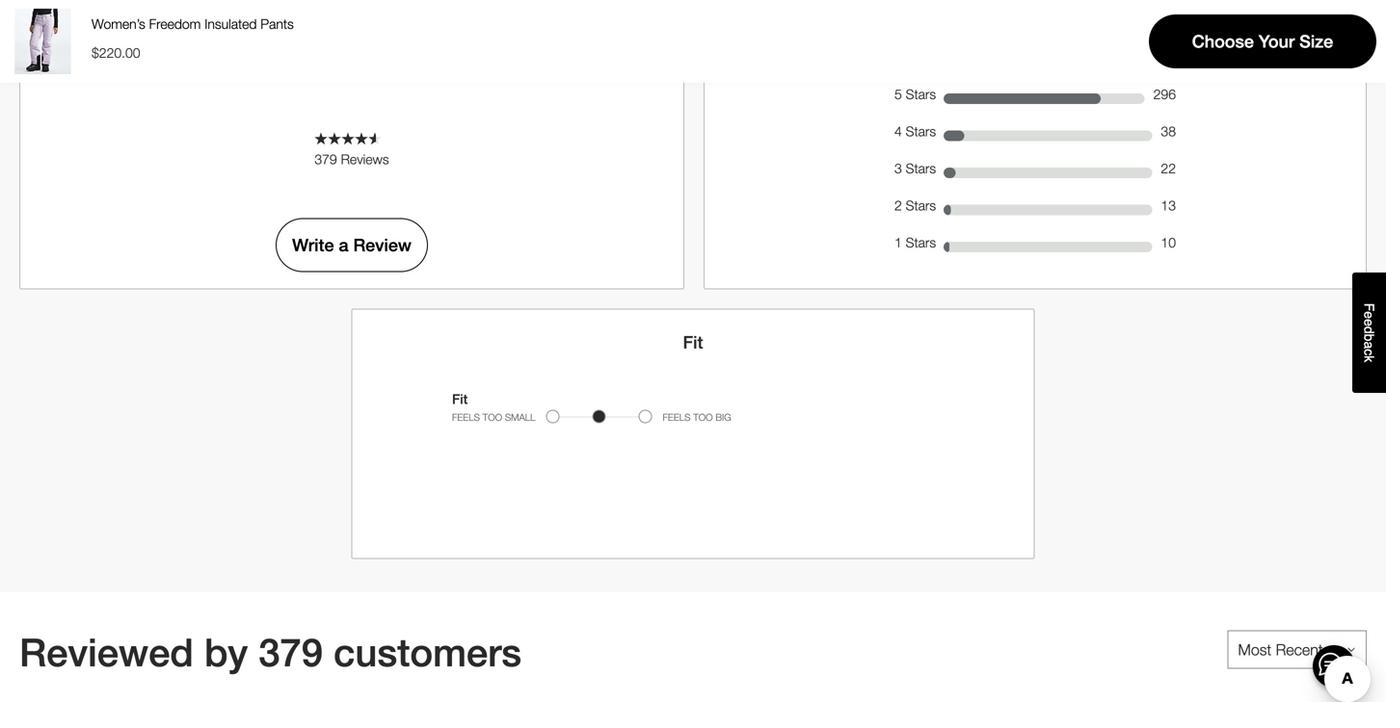 Task type: vqa. For each thing, say whether or not it's contained in the screenshot.


Task type: locate. For each thing, give the bounding box(es) containing it.
1 vertical spatial fit
[[452, 391, 468, 407]]

c
[[1362, 349, 1377, 356]]

d
[[1362, 327, 1377, 334]]

e up the 'd'
[[1362, 312, 1377, 319]]

3 stars
[[895, 161, 936, 176]]

a
[[339, 235, 349, 256], [1362, 342, 1377, 349]]

296
[[1154, 86, 1176, 102]]

e up b
[[1362, 319, 1377, 327]]

too left big
[[694, 412, 713, 423]]

reviewed
[[19, 630, 194, 676]]

0 horizontal spatial a
[[339, 235, 349, 256]]

review
[[353, 235, 412, 256]]

stars right 1
[[906, 235, 936, 251]]

1 horizontal spatial too
[[694, 412, 713, 423]]

5
[[895, 86, 902, 102]]

0 horizontal spatial feels
[[452, 412, 480, 423]]

1 vertical spatial 379
[[259, 630, 323, 676]]

pants
[[261, 16, 294, 32]]

1 horizontal spatial feels
[[663, 412, 691, 423]]

2 e from the top
[[1362, 319, 1377, 327]]

3
[[895, 161, 902, 176]]

fit for fit
[[683, 333, 703, 353]]

feels for feels too big
[[663, 412, 691, 423]]

2 feels from the left
[[663, 412, 691, 423]]

0 horizontal spatial too
[[483, 412, 502, 423]]

write a review
[[292, 235, 412, 256]]

1 stars from the top
[[906, 86, 936, 102]]

stars right 4
[[906, 123, 936, 139]]

too left small
[[483, 412, 502, 423]]

2 too from the left
[[694, 412, 713, 423]]

too
[[483, 412, 502, 423], [694, 412, 713, 423]]

3 stars from the top
[[906, 161, 936, 176]]

too for small
[[483, 412, 502, 423]]

0 vertical spatial 379
[[315, 152, 337, 167]]

write a review button
[[276, 219, 428, 273]]

0 vertical spatial fit
[[683, 333, 703, 353]]

379 right by
[[259, 630, 323, 676]]

2 stars
[[895, 198, 936, 214]]

1 horizontal spatial a
[[1362, 342, 1377, 349]]

5 stars from the top
[[906, 235, 936, 251]]

stars
[[906, 86, 936, 102], [906, 123, 936, 139], [906, 161, 936, 176], [906, 198, 936, 214], [906, 235, 936, 251]]

k
[[1362, 356, 1377, 363]]

stars for 2 stars
[[906, 198, 936, 214]]

fit
[[683, 333, 703, 353], [452, 391, 468, 407]]

80 %
[[220, 41, 312, 87]]

reviewed by 379 customers
[[19, 630, 522, 676]]

fit up feels too big
[[683, 333, 703, 353]]

1 horizontal spatial fit
[[683, 333, 703, 353]]

%
[[274, 41, 312, 87]]

1
[[895, 235, 902, 251]]

22
[[1161, 161, 1176, 176]]

2 stars from the top
[[906, 123, 936, 139]]

4 stars from the top
[[906, 198, 936, 214]]

1 too from the left
[[483, 412, 502, 423]]

women's freedom insulated pants
[[92, 16, 294, 32]]

1 feels from the left
[[452, 412, 480, 423]]

379
[[315, 152, 337, 167], [259, 630, 323, 676]]

10
[[1161, 235, 1176, 251]]

stars right 3
[[906, 161, 936, 176]]

feels too big
[[663, 412, 732, 423]]

stars for 4 stars
[[906, 123, 936, 139]]

379 left reviews
[[315, 152, 337, 167]]

a right write
[[339, 235, 349, 256]]

e
[[1362, 312, 1377, 319], [1362, 319, 1377, 327]]

by
[[204, 630, 248, 676]]

0 horizontal spatial fit
[[452, 391, 468, 407]]

f e e d b a c k
[[1362, 304, 1377, 363]]

80
[[220, 41, 263, 87]]

feels left big
[[663, 412, 691, 423]]

stars right 2
[[906, 198, 936, 214]]

1 vertical spatial a
[[1362, 342, 1377, 349]]

size
[[1300, 31, 1334, 52]]

fit up feels too small
[[452, 391, 468, 407]]

feels
[[452, 412, 480, 423], [663, 412, 691, 423]]

feels left small
[[452, 412, 480, 423]]

a up 'k'
[[1362, 342, 1377, 349]]

0 vertical spatial a
[[339, 235, 349, 256]]

stars right 5
[[906, 86, 936, 102]]

freedom
[[149, 16, 201, 32]]

big
[[716, 412, 732, 423]]

4 stars
[[895, 123, 936, 139]]



Task type: describe. For each thing, give the bounding box(es) containing it.
small
[[505, 412, 536, 423]]

insulated
[[205, 16, 257, 32]]

b
[[1362, 334, 1377, 342]]

5 stars
[[895, 86, 936, 102]]

too for big
[[694, 412, 713, 423]]

stars for 3 stars
[[906, 161, 936, 176]]

2
[[895, 198, 902, 214]]

1 e from the top
[[1362, 312, 1377, 319]]

379 reviews
[[315, 152, 389, 167]]

1 stars
[[895, 235, 936, 251]]

stars for 1 stars
[[906, 235, 936, 251]]

reviews
[[341, 152, 389, 167]]

stars for 5 stars
[[906, 86, 936, 102]]

https://images.thenorthface.com/is/image/thenorthface/nf0a5acy_pmi_hero?$color swatch$ image
[[10, 9, 75, 74]]

13
[[1161, 198, 1176, 214]]

your
[[1259, 31, 1295, 52]]

customers
[[334, 630, 522, 676]]

fit for feels too small
[[452, 391, 468, 407]]

women's
[[92, 16, 145, 32]]

feels for feels too small
[[452, 412, 480, 423]]

38
[[1161, 123, 1176, 139]]

f e e d b a c k button
[[1353, 273, 1387, 393]]

choose
[[1193, 31, 1254, 52]]

a inside f e e d b a c k button
[[1362, 342, 1377, 349]]

feels too small
[[452, 412, 536, 423]]

write
[[292, 235, 334, 256]]

choose your size button
[[1149, 14, 1377, 68]]

$220.00
[[92, 45, 140, 61]]

a inside write a review button
[[339, 235, 349, 256]]

4
[[895, 123, 902, 139]]

f
[[1362, 304, 1377, 312]]

choose your size
[[1193, 31, 1334, 52]]



